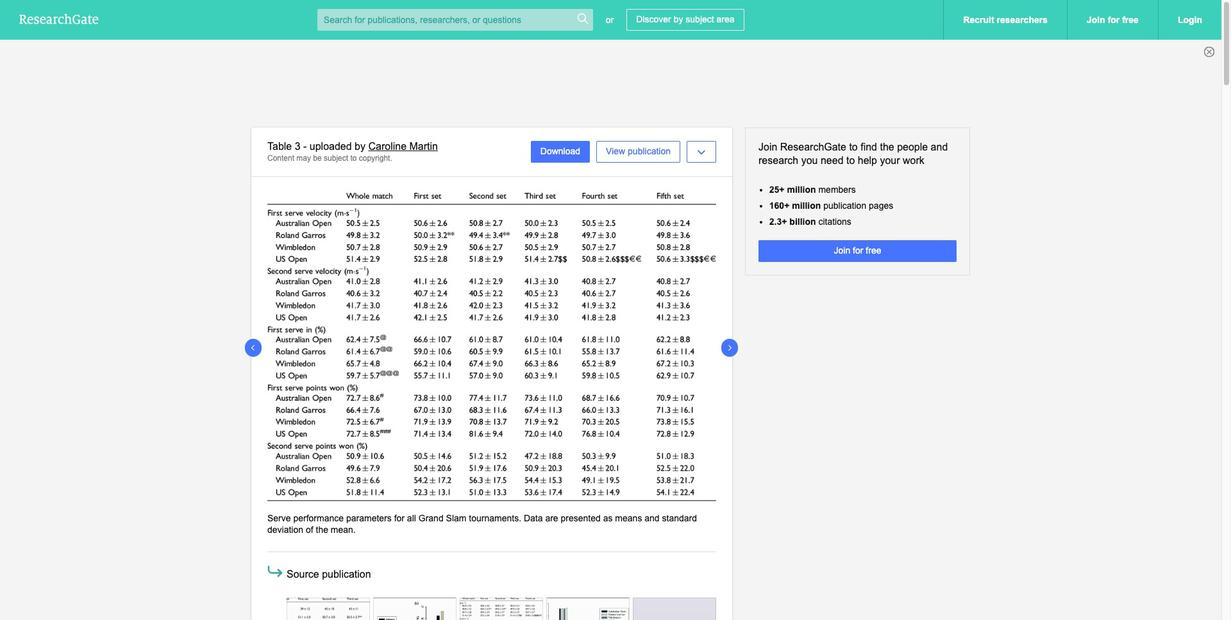 Task type: locate. For each thing, give the bounding box(es) containing it.
the up 'your' in the right top of the page
[[880, 142, 894, 153]]

0 vertical spatial by
[[674, 14, 683, 24]]

the down 'performance'
[[316, 525, 328, 536]]

by right discover
[[674, 14, 683, 24]]

1 vertical spatial free
[[866, 246, 882, 256]]

0 horizontal spatial join for free link
[[759, 241, 957, 262]]

free
[[1122, 15, 1139, 25], [866, 246, 882, 256]]

0 horizontal spatial the
[[316, 525, 328, 536]]

0 horizontal spatial free
[[866, 246, 882, 256]]

table 3 - uploaded by caroline martin content may be subject to copyright.
[[267, 141, 438, 163]]

discover
[[636, 14, 671, 24]]

to
[[849, 142, 858, 153], [350, 154, 357, 163], [847, 155, 855, 166]]

to inside table 3 - uploaded by caroline martin content may be subject to copyright.
[[350, 154, 357, 163]]

content
[[267, 154, 294, 163]]

discover by subject area
[[636, 14, 735, 24]]

free left login link
[[1122, 15, 1139, 25]]

performance
[[293, 514, 344, 524]]

parameters
[[346, 514, 392, 524]]

subject down uploaded
[[324, 154, 348, 163]]

slam
[[446, 514, 467, 524]]

deviation
[[267, 525, 303, 536]]

main content
[[0, 128, 1222, 621]]

million right 25+
[[787, 184, 816, 195]]

caroline
[[368, 141, 407, 152]]

2 horizontal spatial publication
[[824, 201, 867, 211]]

1 vertical spatial subject
[[324, 154, 348, 163]]

1 horizontal spatial publication
[[628, 146, 671, 157]]

2 vertical spatial publication
[[322, 570, 371, 581]]

and
[[931, 142, 948, 153], [645, 514, 660, 524]]

publication
[[628, 146, 671, 157], [824, 201, 867, 211], [322, 570, 371, 581]]

free down pages
[[866, 246, 882, 256]]

view publication link
[[597, 141, 680, 163]]

people
[[897, 142, 928, 153]]

grand
[[419, 514, 444, 524]]

1 horizontal spatial join for free link
[[1067, 0, 1158, 40]]

and right means
[[645, 514, 660, 524]]

join
[[1087, 15, 1106, 25], [759, 142, 778, 153], [834, 246, 851, 256]]

million
[[787, 184, 816, 195], [792, 201, 821, 211]]

0 vertical spatial join
[[1087, 15, 1106, 25]]

1 horizontal spatial join
[[834, 246, 851, 256]]

join for free inside "main content"
[[834, 246, 882, 256]]

1 vertical spatial by
[[355, 141, 366, 152]]

2 horizontal spatial for
[[1108, 15, 1120, 25]]

0 vertical spatial join for free
[[1087, 15, 1139, 25]]

1 horizontal spatial join for free
[[1087, 15, 1139, 25]]

you
[[801, 155, 818, 166]]

0 vertical spatial and
[[931, 142, 948, 153]]

2 vertical spatial join
[[834, 246, 851, 256]]

tournaments.
[[469, 514, 521, 524]]

publication right view
[[628, 146, 671, 157]]

work
[[903, 155, 925, 166]]

serve performance parameters for all grand slam tournaments. data are presented as means and standard deviation of the mean. image
[[267, 193, 716, 503]]

1 vertical spatial join for free link
[[759, 241, 957, 262]]

1 vertical spatial publication
[[824, 201, 867, 211]]

subject
[[686, 14, 714, 24], [324, 154, 348, 163]]

3
[[295, 141, 301, 152]]

to left copyright.
[[350, 154, 357, 163]]

1 horizontal spatial the
[[880, 142, 894, 153]]

publication inside 25+ million members 160+ million publication pages 2.3+ billion citations
[[824, 201, 867, 211]]

and right people on the right top of the page
[[931, 142, 948, 153]]

means
[[615, 514, 642, 524]]

the
[[880, 142, 894, 153], [316, 525, 328, 536]]

0 horizontal spatial for
[[394, 514, 405, 524]]

area
[[717, 14, 735, 24]]

0 vertical spatial for
[[1108, 15, 1120, 25]]

1 horizontal spatial by
[[674, 14, 683, 24]]

1 horizontal spatial subject
[[686, 14, 714, 24]]

0 horizontal spatial join
[[759, 142, 778, 153]]

source publication
[[287, 570, 371, 581]]

all
[[407, 514, 416, 524]]

login
[[1178, 15, 1203, 25]]

help
[[858, 155, 877, 166]]

for
[[1108, 15, 1120, 25], [853, 246, 864, 256], [394, 514, 405, 524]]

25+
[[769, 184, 785, 195]]

billion
[[790, 217, 816, 227]]

0 horizontal spatial subject
[[324, 154, 348, 163]]

subject left area
[[686, 14, 714, 24]]

1 horizontal spatial and
[[931, 142, 948, 153]]

2 horizontal spatial join
[[1087, 15, 1106, 25]]

free inside "main content"
[[866, 246, 882, 256]]

1 horizontal spatial for
[[853, 246, 864, 256]]

by
[[674, 14, 683, 24], [355, 141, 366, 152]]

0 horizontal spatial and
[[645, 514, 660, 524]]

main content containing table 3
[[0, 128, 1222, 621]]

1 vertical spatial join for free
[[834, 246, 882, 256]]

presented
[[561, 514, 601, 524]]

1 vertical spatial and
[[645, 514, 660, 524]]

recruit researchers
[[964, 15, 1048, 25]]

0 vertical spatial the
[[880, 142, 894, 153]]

0 horizontal spatial join for free
[[834, 246, 882, 256]]

-
[[303, 141, 307, 152]]

2 vertical spatial for
[[394, 514, 405, 524]]

publication for view publication
[[628, 146, 671, 157]]

publication down members
[[824, 201, 867, 211]]

login link
[[1158, 0, 1222, 40]]

and inside the serve performance parameters for all grand slam tournaments. data are presented as means and standard deviation of the mean.
[[645, 514, 660, 524]]

1 vertical spatial the
[[316, 525, 328, 536]]

join for free
[[1087, 15, 1139, 25], [834, 246, 882, 256]]

by up copyright.
[[355, 141, 366, 152]]

million up billion
[[792, 201, 821, 211]]

serve performance parameters for all grand slam tournaments. data are presented as means and standard deviation of the mean.
[[267, 514, 697, 536]]

citations
[[819, 217, 852, 227]]

0 vertical spatial publication
[[628, 146, 671, 157]]

1 horizontal spatial free
[[1122, 15, 1139, 25]]

source
[[287, 570, 319, 581]]

join for free link
[[1067, 0, 1158, 40], [759, 241, 957, 262]]

0 vertical spatial subject
[[686, 14, 714, 24]]

publication right source
[[322, 570, 371, 581]]

discover by subject area link
[[627, 9, 744, 31]]

1 vertical spatial join
[[759, 142, 778, 153]]

0 horizontal spatial by
[[355, 141, 366, 152]]

0 horizontal spatial publication
[[322, 570, 371, 581]]

Search for publications, researchers, or questions field
[[317, 9, 593, 31]]



Task type: vqa. For each thing, say whether or not it's contained in the screenshot.
"work"
yes



Task type: describe. For each thing, give the bounding box(es) containing it.
researchers
[[997, 15, 1048, 25]]

your
[[880, 155, 900, 166]]

size m image
[[266, 563, 285, 582]]

recruit researchers link
[[944, 0, 1067, 40]]

researchgate logo image
[[19, 13, 99, 24]]

table
[[267, 141, 292, 152]]

join researchgate to find the people and research you need to help your work
[[759, 142, 948, 166]]

are
[[545, 514, 558, 524]]

by inside table 3 - uploaded by caroline martin content may be subject to copyright.
[[355, 141, 366, 152]]

researchgate
[[780, 142, 847, 153]]

as
[[603, 514, 613, 524]]

and inside the join researchgate to find the people and research you need to help your work
[[931, 142, 948, 153]]

data
[[524, 514, 543, 524]]

1 vertical spatial million
[[792, 201, 821, 211]]

find
[[861, 142, 877, 153]]

to left find
[[849, 142, 858, 153]]

join for free link inside "main content"
[[759, 241, 957, 262]]

may
[[297, 154, 311, 163]]

copyright.
[[359, 154, 392, 163]]

size s image
[[576, 12, 589, 25]]

the inside the serve performance parameters for all grand slam tournaments. data are presented as means and standard deviation of the mean.
[[316, 525, 328, 536]]

download
[[541, 146, 580, 157]]

be
[[313, 154, 322, 163]]

to left help
[[847, 155, 855, 166]]

standard
[[662, 514, 697, 524]]

subject inside table 3 - uploaded by caroline martin content may be subject to copyright.
[[324, 154, 348, 163]]

martin
[[409, 141, 438, 152]]

2.3+
[[769, 217, 787, 227]]

research
[[759, 155, 799, 166]]

pages
[[869, 201, 894, 211]]

download link
[[531, 141, 590, 163]]

subject inside discover by subject area link
[[686, 14, 714, 24]]

view
[[606, 146, 625, 157]]

members
[[819, 184, 856, 195]]

0 vertical spatial free
[[1122, 15, 1139, 25]]

for inside the serve performance parameters for all grand slam tournaments. data are presented as means and standard deviation of the mean.
[[394, 514, 405, 524]]

view publication
[[606, 146, 671, 157]]

serve
[[267, 514, 291, 524]]

of
[[306, 525, 313, 536]]

mean.
[[331, 525, 356, 536]]

25+ million members 160+ million publication pages 2.3+ billion citations
[[769, 184, 894, 227]]

recruit
[[964, 15, 995, 25]]

publication for source publication
[[322, 570, 371, 581]]

0 vertical spatial join for free link
[[1067, 0, 1158, 40]]

need
[[821, 155, 844, 166]]

0 vertical spatial million
[[787, 184, 816, 195]]

160+
[[769, 201, 790, 211]]

join inside the join researchgate to find the people and research you need to help your work
[[759, 142, 778, 153]]

1 vertical spatial for
[[853, 246, 864, 256]]

uploaded
[[310, 141, 352, 152]]

the inside the join researchgate to find the people and research you need to help your work
[[880, 142, 894, 153]]

caroline martin link
[[368, 141, 438, 152]]

or
[[606, 15, 614, 25]]



